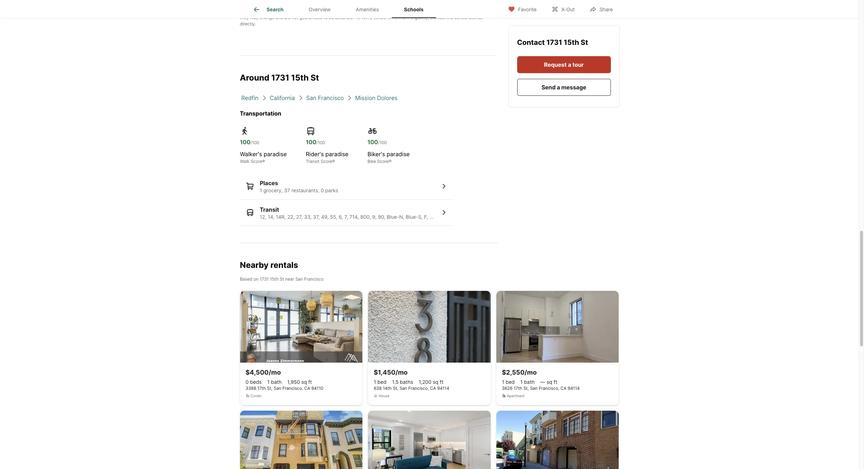 Task type: describe. For each thing, give the bounding box(es) containing it.
x-out button
[[546, 2, 581, 16]]

francisco, for $4,500 /mo
[[283, 386, 303, 391]]

san right california link
[[306, 94, 316, 101]]

endorse
[[273, 9, 289, 14]]

/100 for biker's
[[378, 140, 387, 145]]

/mo for $4,500
[[269, 369, 281, 376]]

may
[[250, 15, 258, 20]]

transit button
[[240, 200, 454, 226]]

mission
[[355, 94, 376, 101]]

sq for $1,450 /mo
[[433, 379, 439, 385]]

100 for biker's
[[368, 139, 378, 146]]

1 up 3626
[[502, 379, 504, 385]]

does
[[254, 9, 264, 14]]

reference
[[463, 9, 483, 14]]

places
[[260, 180, 278, 187]]

around
[[240, 73, 269, 83]]

school
[[351, 9, 364, 14]]

st, for $4,500
[[267, 386, 273, 391]]

apartment
[[507, 394, 525, 398]]

tab list containing search
[[240, 0, 442, 18]]

walker's
[[240, 151, 262, 158]]

information.
[[326, 9, 350, 14]]

redfin for redfin
[[241, 94, 258, 101]]

this
[[317, 9, 325, 14]]

change
[[260, 15, 274, 20]]

baths
[[400, 379, 413, 385]]

1 horizontal spatial are
[[405, 9, 411, 14]]

1 down $2,550 /mo
[[520, 379, 523, 385]]

94114 for $2,550 /mo
[[568, 386, 580, 391]]

0 inside "places 1 grocery, 37 restaurants, 0 parks"
[[321, 187, 324, 193]]

request a tour button
[[517, 56, 611, 73]]

to
[[355, 15, 360, 20]]

0 horizontal spatial 15th
[[270, 276, 279, 282]]

based on 1731 15th st near san francisco
[[240, 276, 324, 282]]

service
[[366, 9, 380, 14]]

verify
[[361, 15, 373, 20]]

100 for walker's
[[240, 139, 251, 146]]

biker's paradise bike score ®
[[368, 151, 410, 164]]

accurate.
[[335, 15, 354, 20]]

3388
[[246, 386, 256, 391]]

around 1731 15th st
[[240, 73, 319, 83]]

1 inside "places 1 grocery, 37 restaurants, 0 parks"
[[260, 187, 262, 193]]

1 up 638 at the bottom left
[[374, 379, 376, 385]]

the
[[447, 15, 453, 20]]

request a tour
[[544, 61, 584, 68]]

1 vertical spatial francisco
[[304, 276, 324, 282]]

0 horizontal spatial are
[[284, 15, 291, 20]]

and
[[276, 15, 283, 20]]

94114 for $1,450 /mo
[[437, 386, 449, 391]]

redfin for redfin does not endorse or guarantee this information.
[[240, 9, 253, 14]]

ft for $4,500 /mo
[[308, 379, 312, 385]]

share button
[[584, 2, 619, 16]]

1731 for contact
[[547, 38, 562, 47]]

francisco, for $2,550 /mo
[[539, 386, 560, 391]]

15th for contact 1731 15th st
[[564, 38, 579, 47]]

contact
[[517, 38, 545, 47]]

boundaries
[[381, 9, 404, 14]]

1 school from the left
[[374, 15, 387, 20]]

bath for $2,550 /mo
[[524, 379, 535, 385]]

search
[[267, 6, 284, 12]]

san for $1,450 /mo
[[400, 386, 407, 391]]

638 14th st, san francisco, ca 94114
[[374, 386, 449, 391]]

$4,500
[[246, 369, 269, 376]]

transit inside rider's paradise transit score ®
[[306, 159, 320, 164]]

contact 1731 15th st
[[517, 38, 588, 47]]

intended
[[413, 9, 430, 14]]

x-out
[[562, 6, 575, 12]]

photo of 87 elgin park, san francisco, ca 94103 image
[[240, 411, 363, 469]]

15th for around 1731 15th st
[[291, 73, 309, 83]]

photo of 45 dorland st unit 4, san francisco, ca 94110 image
[[496, 411, 619, 469]]

walker's paradise walk score ®
[[240, 151, 287, 164]]

— sq ft
[[540, 379, 557, 385]]

san for $2,550 /mo
[[530, 386, 538, 391]]

search link
[[253, 5, 284, 14]]

places 1 grocery, 37 restaurants, 0 parks
[[260, 180, 338, 193]]

house
[[379, 394, 390, 398]]

17th for $2,550
[[514, 386, 522, 391]]

on
[[254, 276, 259, 282]]

walk
[[240, 159, 250, 164]]

photo of 3626 17th st, san francisco, ca 94114 image
[[496, 291, 619, 363]]

out
[[567, 6, 575, 12]]

1.5 baths
[[392, 379, 413, 385]]

used
[[443, 9, 453, 14]]

be inside school service boundaries are intended to be used as a reference only; they may change and are not
[[437, 9, 442, 14]]

$1,450 /mo
[[374, 369, 408, 376]]

bike
[[368, 159, 376, 164]]

san right near
[[295, 276, 303, 282]]

$4,500 /mo
[[246, 369, 281, 376]]

sq for $4,500 /mo
[[301, 379, 307, 385]]

guaranteed
[[300, 15, 323, 20]]

0 horizontal spatial not
[[265, 9, 272, 14]]

score for rider's
[[321, 159, 332, 164]]

ca for $2,550 /mo
[[561, 386, 567, 391]]

rentals
[[271, 260, 298, 270]]

restaurants,
[[292, 187, 320, 193]]

® for biker's
[[389, 159, 392, 164]]

school service boundaries are intended to be used as a reference only; they may change and are not
[[240, 9, 493, 20]]

1 down $4,500 /mo
[[267, 379, 270, 385]]

mission dolores link
[[355, 94, 398, 101]]

3 sq from the left
[[547, 379, 552, 385]]

2 vertical spatial 1731
[[260, 276, 269, 282]]

amenities tab
[[343, 1, 392, 18]]

guarantee
[[296, 9, 316, 14]]

/100 for rider's
[[316, 140, 325, 145]]

california link
[[270, 94, 295, 101]]

1 bed for $2,550
[[502, 379, 515, 385]]

paradise for rider's paradise
[[326, 151, 349, 158]]

nearby rentals
[[240, 260, 298, 270]]

send
[[542, 84, 556, 91]]

ca for $1,450 /mo
[[430, 386, 436, 391]]

based
[[240, 276, 252, 282]]

parks
[[325, 187, 338, 193]]

0 vertical spatial francisco
[[318, 94, 344, 101]]

1,950 sq ft
[[287, 379, 312, 385]]

photo of 3388 17th st, san francisco, ca 94110 image
[[240, 291, 363, 363]]

3626
[[502, 386, 513, 391]]

overview
[[309, 6, 331, 12]]

condo
[[251, 394, 262, 398]]

2 vertical spatial st
[[280, 276, 284, 282]]

14th
[[383, 386, 392, 391]]

/100 for walker's
[[251, 140, 259, 145]]

paradise for biker's paradise
[[387, 151, 410, 158]]



Task type: vqa. For each thing, say whether or not it's contained in the screenshot.


Task type: locate. For each thing, give the bounding box(es) containing it.
score inside rider's paradise transit score ®
[[321, 159, 332, 164]]

100 /100 for rider's
[[306, 139, 325, 146]]

0 horizontal spatial bath
[[271, 379, 282, 385]]

2 francisco, from the left
[[408, 386, 429, 391]]

ca
[[304, 386, 310, 391], [430, 386, 436, 391], [561, 386, 567, 391]]

score
[[251, 159, 262, 164], [321, 159, 332, 164], [377, 159, 389, 164]]

1 horizontal spatial 1 bath
[[520, 379, 535, 385]]

1 horizontal spatial bed
[[506, 379, 515, 385]]

2 bath from the left
[[524, 379, 535, 385]]

amenities
[[356, 6, 379, 12]]

1 vertical spatial be
[[329, 15, 334, 20]]

not
[[265, 9, 272, 14], [292, 15, 298, 20]]

2 94114 from the left
[[568, 386, 580, 391]]

transit inside button
[[260, 206, 279, 213]]

st, down $4,500 /mo
[[267, 386, 273, 391]]

0 vertical spatial redfin
[[240, 9, 253, 14]]

redfin does not endorse or guarantee this information.
[[240, 9, 350, 14]]

1 ® from the left
[[262, 159, 265, 164]]

favorite
[[518, 6, 537, 12]]

redfin up the transportation
[[241, 94, 258, 101]]

0 vertical spatial 15th
[[564, 38, 579, 47]]

rider's
[[306, 151, 324, 158]]

1 bath down $2,550 /mo
[[520, 379, 535, 385]]

1 bath up 3388 17th st, san francisco, ca 94110
[[267, 379, 282, 385]]

are down "or"
[[284, 15, 291, 20]]

to up contact
[[431, 9, 436, 14]]

beds
[[250, 379, 262, 385]]

1 bath from the left
[[271, 379, 282, 385]]

0 horizontal spatial 17th
[[257, 386, 266, 391]]

bed for $1,450 /mo
[[378, 379, 387, 385]]

they
[[240, 15, 249, 20]]

$2,550
[[502, 369, 525, 376]]

0 horizontal spatial /100
[[251, 140, 259, 145]]

paradise right biker's at the left top of page
[[387, 151, 410, 158]]

1 bath for $4,500
[[267, 379, 282, 385]]

1 paradise from the left
[[264, 151, 287, 158]]

be inside guaranteed to be accurate. to verify school enrollment eligibility, contact the school district directly.
[[329, 15, 334, 20]]

2 100 from the left
[[306, 139, 316, 146]]

francisco left mission at left top
[[318, 94, 344, 101]]

3 100 /100 from the left
[[368, 139, 387, 146]]

0 vertical spatial not
[[265, 9, 272, 14]]

94110
[[311, 386, 323, 391]]

bed up 638 at the bottom left
[[378, 379, 387, 385]]

bed up 3626
[[506, 379, 515, 385]]

0 horizontal spatial sq
[[301, 379, 307, 385]]

a right as
[[460, 9, 462, 14]]

1 horizontal spatial 94114
[[568, 386, 580, 391]]

1 94114 from the left
[[437, 386, 449, 391]]

score down the rider's
[[321, 159, 332, 164]]

sq right 1,950
[[301, 379, 307, 385]]

® for rider's
[[332, 159, 335, 164]]

0 horizontal spatial francisco,
[[283, 386, 303, 391]]

100 up walker's on the top of page
[[240, 139, 251, 146]]

bed
[[378, 379, 387, 385], [506, 379, 515, 385]]

® inside rider's paradise transit score ®
[[332, 159, 335, 164]]

or
[[290, 9, 294, 14]]

3 /mo from the left
[[525, 369, 537, 376]]

100 up the rider's
[[306, 139, 316, 146]]

contact
[[430, 15, 446, 20]]

share
[[600, 6, 613, 12]]

photo of 638 14th st, san francisco, ca 94114 image
[[368, 291, 491, 363]]

/100 up biker's at the left top of page
[[378, 140, 387, 145]]

biker's
[[368, 151, 385, 158]]

2 horizontal spatial 100 /100
[[368, 139, 387, 146]]

0 horizontal spatial st,
[[267, 386, 273, 391]]

0 vertical spatial be
[[437, 9, 442, 14]]

1 francisco, from the left
[[283, 386, 303, 391]]

0 horizontal spatial 94114
[[437, 386, 449, 391]]

are
[[405, 9, 411, 14], [284, 15, 291, 20]]

® up parks
[[332, 159, 335, 164]]

st
[[581, 38, 588, 47], [311, 73, 319, 83], [280, 276, 284, 282]]

® inside walker's paradise walk score ®
[[262, 159, 265, 164]]

california
[[270, 94, 295, 101]]

1 horizontal spatial bath
[[524, 379, 535, 385]]

2 horizontal spatial 15th
[[564, 38, 579, 47]]

17th
[[257, 386, 266, 391], [514, 386, 522, 391]]

1 horizontal spatial st
[[311, 73, 319, 83]]

ft right —
[[554, 379, 557, 385]]

2 horizontal spatial paradise
[[387, 151, 410, 158]]

transit down grocery,
[[260, 206, 279, 213]]

san francisco link
[[306, 94, 344, 101]]

1 horizontal spatial francisco,
[[408, 386, 429, 391]]

1 1 bath from the left
[[267, 379, 282, 385]]

/mo for $2,550
[[525, 369, 537, 376]]

school down service
[[374, 15, 387, 20]]

2 horizontal spatial st,
[[524, 386, 529, 391]]

2 bed from the left
[[506, 379, 515, 385]]

$1,450
[[374, 369, 396, 376]]

schools tab
[[392, 1, 436, 18]]

0 vertical spatial st
[[581, 38, 588, 47]]

$2,550 /mo
[[502, 369, 537, 376]]

overview tab
[[296, 1, 343, 18]]

1731 right on
[[260, 276, 269, 282]]

1 ft from the left
[[308, 379, 312, 385]]

a right send
[[557, 84, 560, 91]]

1 bath for $2,550
[[520, 379, 535, 385]]

to inside school service boundaries are intended to be used as a reference only; they may change and are not
[[431, 9, 436, 14]]

0 horizontal spatial bed
[[378, 379, 387, 385]]

2 score from the left
[[321, 159, 332, 164]]

0 horizontal spatial ca
[[304, 386, 310, 391]]

rider's paradise transit score ®
[[306, 151, 349, 164]]

grocery,
[[264, 187, 283, 193]]

1 horizontal spatial /100
[[316, 140, 325, 145]]

1731 for around
[[271, 73, 289, 83]]

1,950
[[287, 379, 300, 385]]

2 ca from the left
[[430, 386, 436, 391]]

3 ca from the left
[[561, 386, 567, 391]]

redfin up they
[[240, 9, 253, 14]]

be down information.
[[329, 15, 334, 20]]

3 paradise from the left
[[387, 151, 410, 158]]

bath for $4,500 /mo
[[271, 379, 282, 385]]

0 vertical spatial 1731
[[547, 38, 562, 47]]

a for send
[[557, 84, 560, 91]]

2 vertical spatial a
[[557, 84, 560, 91]]

0 horizontal spatial score
[[251, 159, 262, 164]]

score inside biker's paradise bike score ®
[[377, 159, 389, 164]]

paradise inside biker's paradise bike score ®
[[387, 151, 410, 158]]

0 horizontal spatial a
[[460, 9, 462, 14]]

3 /100 from the left
[[378, 140, 387, 145]]

a for request
[[568, 61, 571, 68]]

0 left parks
[[321, 187, 324, 193]]

1 horizontal spatial st,
[[393, 386, 398, 391]]

1 horizontal spatial ca
[[430, 386, 436, 391]]

st up san francisco link
[[311, 73, 319, 83]]

ft
[[308, 379, 312, 385], [440, 379, 444, 385], [554, 379, 557, 385]]

2 horizontal spatial /100
[[378, 140, 387, 145]]

not down redfin does not endorse or guarantee this information. on the left top
[[292, 15, 298, 20]]

/100
[[251, 140, 259, 145], [316, 140, 325, 145], [378, 140, 387, 145]]

francisco, for $1,450 /mo
[[408, 386, 429, 391]]

1 vertical spatial to
[[324, 15, 328, 20]]

2 horizontal spatial score
[[377, 159, 389, 164]]

2 ® from the left
[[332, 159, 335, 164]]

1 horizontal spatial 1 bed
[[502, 379, 515, 385]]

1 17th from the left
[[257, 386, 266, 391]]

15th
[[564, 38, 579, 47], [291, 73, 309, 83], [270, 276, 279, 282]]

® right walk
[[262, 159, 265, 164]]

15th down nearby rentals
[[270, 276, 279, 282]]

1 horizontal spatial 15th
[[291, 73, 309, 83]]

100 up biker's at the left top of page
[[368, 139, 378, 146]]

0 vertical spatial are
[[405, 9, 411, 14]]

0 horizontal spatial 100
[[240, 139, 251, 146]]

message
[[562, 84, 586, 91]]

bath up 3388 17th st, san francisco, ca 94110
[[271, 379, 282, 385]]

1,200 sq ft
[[419, 379, 444, 385]]

3 francisco, from the left
[[539, 386, 560, 391]]

1 bed up 3626
[[502, 379, 515, 385]]

1 horizontal spatial be
[[437, 9, 442, 14]]

2 st, from the left
[[393, 386, 398, 391]]

1 horizontal spatial 17th
[[514, 386, 522, 391]]

1 down places
[[260, 187, 262, 193]]

be
[[437, 9, 442, 14], [329, 15, 334, 20]]

100
[[240, 139, 251, 146], [306, 139, 316, 146], [368, 139, 378, 146]]

1 horizontal spatial not
[[292, 15, 298, 20]]

17th up apartment
[[514, 386, 522, 391]]

to down this
[[324, 15, 328, 20]]

100 for rider's
[[306, 139, 316, 146]]

100 /100 for biker's
[[368, 139, 387, 146]]

schools
[[404, 6, 424, 12]]

1 horizontal spatial a
[[557, 84, 560, 91]]

0 horizontal spatial 1 bed
[[374, 379, 387, 385]]

francisco, down 1,950
[[283, 386, 303, 391]]

1 horizontal spatial score
[[321, 159, 332, 164]]

2 ft from the left
[[440, 379, 444, 385]]

bath up 3626 17th st, san francisco, ca 94114
[[524, 379, 535, 385]]

paradise for walker's paradise
[[264, 151, 287, 158]]

st, up apartment
[[524, 386, 529, 391]]

2 horizontal spatial a
[[568, 61, 571, 68]]

score inside walker's paradise walk score ®
[[251, 159, 262, 164]]

1 bed from the left
[[378, 379, 387, 385]]

sq right —
[[547, 379, 552, 385]]

1 horizontal spatial transit
[[306, 159, 320, 164]]

francisco, down 1,200
[[408, 386, 429, 391]]

st up tour
[[581, 38, 588, 47]]

/100 up walker's on the top of page
[[251, 140, 259, 145]]

st,
[[267, 386, 273, 391], [393, 386, 398, 391], [524, 386, 529, 391]]

3 100 from the left
[[368, 139, 378, 146]]

®
[[262, 159, 265, 164], [332, 159, 335, 164], [389, 159, 392, 164]]

score for biker's
[[377, 159, 389, 164]]

1 vertical spatial transit
[[260, 206, 279, 213]]

2 sq from the left
[[433, 379, 439, 385]]

san down $2,550 /mo
[[530, 386, 538, 391]]

be up contact
[[437, 9, 442, 14]]

1 /100 from the left
[[251, 140, 259, 145]]

1 horizontal spatial paradise
[[326, 151, 349, 158]]

district
[[469, 15, 483, 20]]

/mo for $1,450
[[396, 369, 408, 376]]

1 vertical spatial not
[[292, 15, 298, 20]]

st, down 1.5
[[393, 386, 398, 391]]

/mo
[[269, 369, 281, 376], [396, 369, 408, 376], [525, 369, 537, 376]]

ft up 94110
[[308, 379, 312, 385]]

san for $4,500 /mo
[[274, 386, 281, 391]]

0 horizontal spatial ft
[[308, 379, 312, 385]]

send a message
[[542, 84, 586, 91]]

bed for $2,550 /mo
[[506, 379, 515, 385]]

1 vertical spatial 15th
[[291, 73, 309, 83]]

ft for $1,450 /mo
[[440, 379, 444, 385]]

15th up tour
[[564, 38, 579, 47]]

1 horizontal spatial ft
[[440, 379, 444, 385]]

3388 17th st, san francisco, ca 94110
[[246, 386, 323, 391]]

2 1 bed from the left
[[502, 379, 515, 385]]

2 paradise from the left
[[326, 151, 349, 158]]

1 vertical spatial redfin
[[241, 94, 258, 101]]

1 horizontal spatial to
[[431, 9, 436, 14]]

1 score from the left
[[251, 159, 262, 164]]

guaranteed to be accurate. to verify school enrollment eligibility, contact the school district directly.
[[240, 15, 483, 27]]

san francisco
[[306, 94, 344, 101]]

tab list
[[240, 0, 442, 18]]

1 bed for $1,450
[[374, 379, 387, 385]]

1 horizontal spatial ®
[[332, 159, 335, 164]]

st for contact 1731 15th st
[[581, 38, 588, 47]]

1 vertical spatial 0
[[246, 379, 249, 385]]

100 /100 up biker's at the left top of page
[[368, 139, 387, 146]]

paradise right the rider's
[[326, 151, 349, 158]]

/mo up 3626 17th st, san francisco, ca 94114
[[525, 369, 537, 376]]

1 horizontal spatial 0
[[321, 187, 324, 193]]

to inside guaranteed to be accurate. to verify school enrollment eligibility, contact the school district directly.
[[324, 15, 328, 20]]

2 17th from the left
[[514, 386, 522, 391]]

0 horizontal spatial ®
[[262, 159, 265, 164]]

0 horizontal spatial to
[[324, 15, 328, 20]]

1 ca from the left
[[304, 386, 310, 391]]

0 horizontal spatial paradise
[[264, 151, 287, 158]]

100 /100 up walker's on the top of page
[[240, 139, 259, 146]]

638
[[374, 386, 382, 391]]

paradise right walker's on the top of page
[[264, 151, 287, 158]]

score down walker's on the top of page
[[251, 159, 262, 164]]

ft right 1,200
[[440, 379, 444, 385]]

2 /mo from the left
[[396, 369, 408, 376]]

mission dolores
[[355, 94, 398, 101]]

not up change
[[265, 9, 272, 14]]

3 score from the left
[[377, 159, 389, 164]]

eligibility,
[[411, 15, 429, 20]]

paradise inside walker's paradise walk score ®
[[264, 151, 287, 158]]

2 horizontal spatial ®
[[389, 159, 392, 164]]

100 /100 up the rider's
[[306, 139, 325, 146]]

a
[[460, 9, 462, 14], [568, 61, 571, 68], [557, 84, 560, 91]]

3626 17th st, san francisco, ca 94114
[[502, 386, 580, 391]]

17th for $4,500
[[257, 386, 266, 391]]

school down as
[[455, 15, 468, 20]]

paradise inside rider's paradise transit score ®
[[326, 151, 349, 158]]

a left tour
[[568, 61, 571, 68]]

0 horizontal spatial 1 bath
[[267, 379, 282, 385]]

enrollment
[[388, 15, 409, 20]]

san down $4,500 /mo
[[274, 386, 281, 391]]

2 horizontal spatial francisco,
[[539, 386, 560, 391]]

0 horizontal spatial 1731
[[260, 276, 269, 282]]

francisco, down — sq ft
[[539, 386, 560, 391]]

0 horizontal spatial st
[[280, 276, 284, 282]]

a inside school service boundaries are intended to be used as a reference only; they may change and are not
[[460, 9, 462, 14]]

2 school from the left
[[455, 15, 468, 20]]

1 1 bed from the left
[[374, 379, 387, 385]]

0 horizontal spatial /mo
[[269, 369, 281, 376]]

1 vertical spatial st
[[311, 73, 319, 83]]

st, for $1,450
[[393, 386, 398, 391]]

0 beds
[[246, 379, 262, 385]]

® for walker's
[[262, 159, 265, 164]]

1 vertical spatial a
[[568, 61, 571, 68]]

0 vertical spatial a
[[460, 9, 462, 14]]

1 100 /100 from the left
[[240, 139, 259, 146]]

not inside school service boundaries are intended to be used as a reference only; they may change and are not
[[292, 15, 298, 20]]

37
[[284, 187, 290, 193]]

2 100 /100 from the left
[[306, 139, 325, 146]]

1 /mo from the left
[[269, 369, 281, 376]]

2 /100 from the left
[[316, 140, 325, 145]]

transportation
[[240, 110, 281, 117]]

photo of 1863 mission st unit 402, san francisco, ca 94103 image
[[368, 411, 491, 469]]

francisco right near
[[304, 276, 324, 282]]

send a message button
[[517, 79, 611, 96]]

score down biker's at the left top of page
[[377, 159, 389, 164]]

3 st, from the left
[[524, 386, 529, 391]]

x-
[[562, 6, 567, 12]]

st left near
[[280, 276, 284, 282]]

2 horizontal spatial /mo
[[525, 369, 537, 376]]

dolores
[[377, 94, 398, 101]]

—
[[540, 379, 545, 385]]

1 bed up 638 at the bottom left
[[374, 379, 387, 385]]

2 horizontal spatial ca
[[561, 386, 567, 391]]

0 up 3388
[[246, 379, 249, 385]]

transit down the rider's
[[306, 159, 320, 164]]

/mo up 3388 17th st, san francisco, ca 94110
[[269, 369, 281, 376]]

1 horizontal spatial 100 /100
[[306, 139, 325, 146]]

san
[[306, 94, 316, 101], [295, 276, 303, 282], [274, 386, 281, 391], [400, 386, 407, 391], [530, 386, 538, 391]]

1 vertical spatial 1731
[[271, 73, 289, 83]]

0 horizontal spatial school
[[374, 15, 387, 20]]

0 horizontal spatial be
[[329, 15, 334, 20]]

2 horizontal spatial 1731
[[547, 38, 562, 47]]

1 horizontal spatial 100
[[306, 139, 316, 146]]

1731 up the california
[[271, 73, 289, 83]]

as
[[454, 9, 459, 14]]

st, for $2,550
[[524, 386, 529, 391]]

tour
[[573, 61, 584, 68]]

school
[[374, 15, 387, 20], [455, 15, 468, 20]]

3 ® from the left
[[389, 159, 392, 164]]

/mo up 1.5 baths
[[396, 369, 408, 376]]

/100 up the rider's
[[316, 140, 325, 145]]

1,200
[[419, 379, 432, 385]]

0 horizontal spatial 0
[[246, 379, 249, 385]]

score for walker's
[[251, 159, 262, 164]]

directly.
[[240, 21, 256, 27]]

2 horizontal spatial sq
[[547, 379, 552, 385]]

redfin link
[[241, 94, 258, 101]]

are up enrollment in the left of the page
[[405, 9, 411, 14]]

st for around 1731 15th st
[[311, 73, 319, 83]]

1 horizontal spatial 1731
[[271, 73, 289, 83]]

paradise
[[264, 151, 287, 158], [326, 151, 349, 158], [387, 151, 410, 158]]

0 vertical spatial 0
[[321, 187, 324, 193]]

2 horizontal spatial 100
[[368, 139, 378, 146]]

0 horizontal spatial transit
[[260, 206, 279, 213]]

2 vertical spatial 15th
[[270, 276, 279, 282]]

3 ft from the left
[[554, 379, 557, 385]]

bath
[[271, 379, 282, 385], [524, 379, 535, 385]]

1 horizontal spatial /mo
[[396, 369, 408, 376]]

to
[[431, 9, 436, 14], [324, 15, 328, 20]]

1 horizontal spatial school
[[455, 15, 468, 20]]

1 st, from the left
[[267, 386, 273, 391]]

ca for $4,500 /mo
[[304, 386, 310, 391]]

17th down beds
[[257, 386, 266, 391]]

1731 up request
[[547, 38, 562, 47]]

1 vertical spatial are
[[284, 15, 291, 20]]

1 horizontal spatial sq
[[433, 379, 439, 385]]

2 horizontal spatial ft
[[554, 379, 557, 385]]

0 vertical spatial transit
[[306, 159, 320, 164]]

only;
[[484, 9, 493, 14]]

15th up the california
[[291, 73, 309, 83]]

1 100 from the left
[[240, 139, 251, 146]]

2 1 bath from the left
[[520, 379, 535, 385]]

® inside biker's paradise bike score ®
[[389, 159, 392, 164]]

® right bike
[[389, 159, 392, 164]]

san down 1.5 baths
[[400, 386, 407, 391]]

sq right 1,200
[[433, 379, 439, 385]]

100 /100 for walker's
[[240, 139, 259, 146]]

2 horizontal spatial st
[[581, 38, 588, 47]]

1 sq from the left
[[301, 379, 307, 385]]



